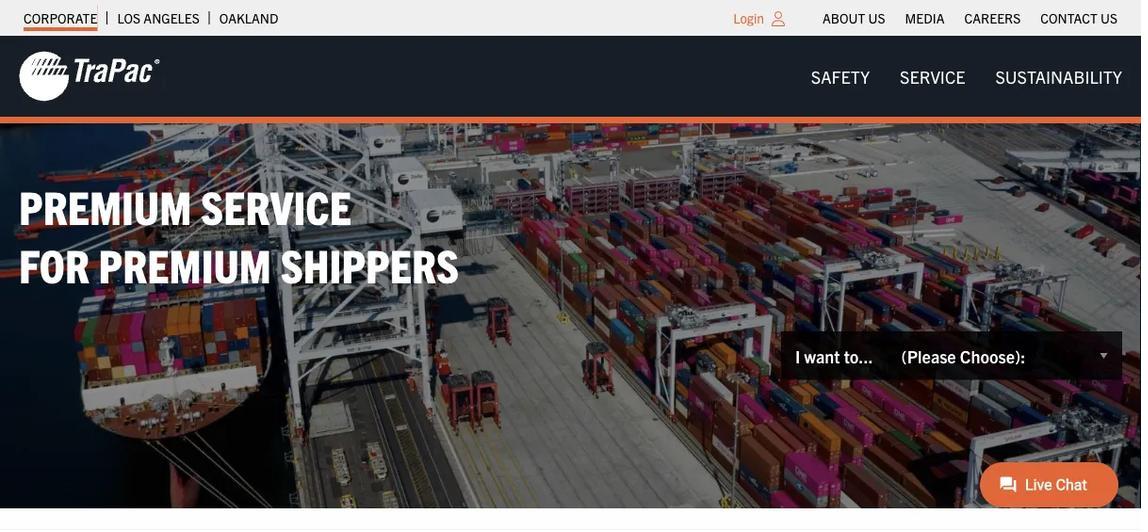 Task type: vqa. For each thing, say whether or not it's contained in the screenshot.
the Automated in TraPac Los Angeles Automated Stacking Crane
no



Task type: describe. For each thing, give the bounding box(es) containing it.
los angeles link
[[117, 5, 200, 31]]

media
[[905, 9, 945, 26]]

media link
[[905, 5, 945, 31]]

premium service for premium shippers
[[19, 177, 459, 293]]

light image
[[772, 11, 785, 26]]

about
[[823, 9, 865, 26]]

careers link
[[965, 5, 1021, 31]]

service link
[[885, 57, 980, 95]]

los angeles
[[117, 9, 200, 26]]

sustainability link
[[980, 57, 1137, 95]]

los
[[117, 9, 141, 26]]

safety link
[[796, 57, 885, 95]]

contact
[[1041, 9, 1098, 26]]

contact us
[[1041, 9, 1118, 26]]

login
[[733, 9, 764, 26]]

contact us link
[[1041, 5, 1118, 31]]

corporate
[[24, 9, 97, 26]]

i
[[795, 345, 800, 367]]

to...
[[844, 345, 873, 367]]

safety
[[811, 65, 870, 87]]



Task type: locate. For each thing, give the bounding box(es) containing it.
1 vertical spatial menu bar
[[796, 57, 1137, 95]]

2 us from the left
[[1101, 9, 1118, 26]]

0 vertical spatial service
[[900, 65, 965, 87]]

menu bar
[[813, 5, 1128, 31], [796, 57, 1137, 95]]

menu bar up service link
[[813, 5, 1128, 31]]

us right about
[[868, 9, 885, 26]]

want
[[804, 345, 840, 367]]

menu bar down careers
[[796, 57, 1137, 95]]

sustainability
[[996, 65, 1122, 87]]

1 us from the left
[[868, 9, 885, 26]]

us
[[868, 9, 885, 26], [1101, 9, 1118, 26]]

service inside 'premium service for premium shippers'
[[201, 177, 352, 234]]

us for about us
[[868, 9, 885, 26]]

about us
[[823, 9, 885, 26]]

0 vertical spatial menu bar
[[813, 5, 1128, 31]]

us for contact us
[[1101, 9, 1118, 26]]

0 horizontal spatial service
[[201, 177, 352, 234]]

shippers
[[281, 236, 459, 293]]

1 vertical spatial premium
[[99, 236, 271, 293]]

1 horizontal spatial us
[[1101, 9, 1118, 26]]

oakland
[[219, 9, 278, 26]]

menu bar containing safety
[[796, 57, 1137, 95]]

corporate image
[[19, 50, 160, 103]]

about us link
[[823, 5, 885, 31]]

1 horizontal spatial service
[[900, 65, 965, 87]]

0 vertical spatial premium
[[19, 177, 192, 234]]

service
[[900, 65, 965, 87], [201, 177, 352, 234]]

premium
[[19, 177, 192, 234], [99, 236, 271, 293]]

for
[[19, 236, 89, 293]]

i want to...
[[795, 345, 873, 367]]

us right contact
[[1101, 9, 1118, 26]]

oakland link
[[219, 5, 278, 31]]

1 vertical spatial service
[[201, 177, 352, 234]]

menu bar containing about us
[[813, 5, 1128, 31]]

angeles
[[144, 9, 200, 26]]

careers
[[965, 9, 1021, 26]]

login link
[[733, 9, 764, 26]]

0 horizontal spatial us
[[868, 9, 885, 26]]

corporate link
[[24, 5, 97, 31]]



